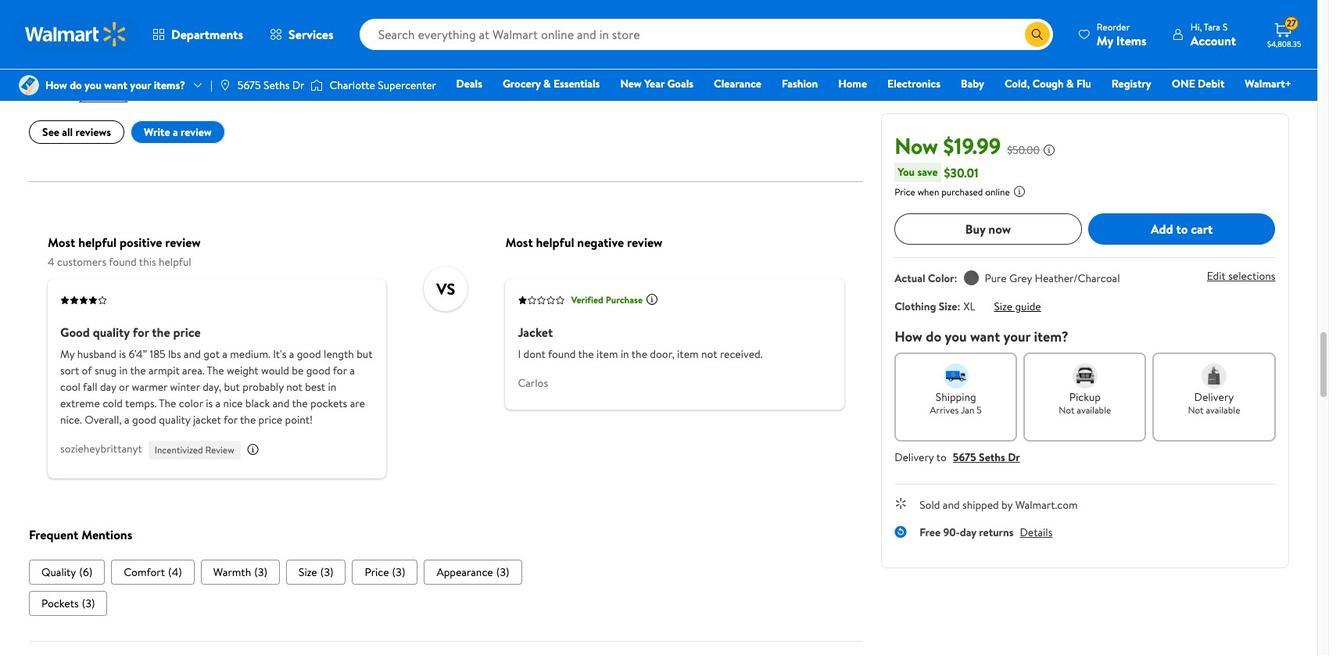 Task type: vqa. For each thing, say whether or not it's contained in the screenshot.
T
no



Task type: locate. For each thing, give the bounding box(es) containing it.
but
[[356, 346, 372, 362], [224, 379, 240, 395]]

1 & from the left
[[543, 76, 551, 91]]

1 horizontal spatial you
[[945, 327, 967, 346]]

not inside delivery not available
[[1188, 403, 1204, 417]]

available inside delivery not available
[[1206, 403, 1240, 417]]

: for color
[[954, 271, 957, 286]]

of inside the 4.5 out of 5
[[143, 46, 160, 73]]

overall,
[[84, 412, 121, 427]]

list
[[29, 560, 863, 585]]

1 horizontal spatial 2
[[842, 53, 848, 68]]

your down size guide
[[1003, 327, 1031, 346]]

s
[[1223, 20, 1228, 33]]

item right door,
[[677, 346, 698, 362]]

day left or
[[100, 379, 116, 395]]

day left returns
[[960, 525, 976, 540]]

shipped
[[962, 497, 999, 513]]

0 horizontal spatial of
[[81, 363, 92, 378]]

0 horizontal spatial delivery
[[895, 450, 934, 465]]

3 progress bar from the top
[[500, 76, 833, 79]]

4 left customers on the left
[[47, 254, 54, 270]]

good
[[296, 346, 321, 362], [306, 363, 330, 378], [132, 412, 156, 427]]

(3) for appearance (3)
[[496, 565, 509, 580]]

 image left charlotte
[[311, 77, 323, 93]]

review for most helpful positive review 4 customers found this helpful
[[165, 234, 200, 251]]

(52 reviews) link
[[29, 88, 127, 105]]

and up area.
[[183, 346, 200, 362]]

0 vertical spatial 5675
[[238, 77, 261, 93]]

1 vertical spatial day
[[960, 525, 976, 540]]

helpful right this
[[158, 254, 191, 270]]

2 horizontal spatial in
[[620, 346, 629, 362]]

1 horizontal spatial dr
[[1008, 450, 1020, 465]]

in left door,
[[620, 346, 629, 362]]

(3) right appearance
[[496, 565, 509, 580]]

dr down 'services' popup button
[[292, 77, 304, 93]]

and right black
[[272, 395, 289, 411]]

1 horizontal spatial my
[[1097, 32, 1113, 49]]

: up 'clothing size : xl'
[[954, 271, 957, 286]]

stars right 3
[[459, 53, 481, 68]]

price when purchased online
[[895, 185, 1010, 199]]

1 left star
[[450, 87, 454, 103]]

to
[[1176, 220, 1188, 238], [936, 450, 947, 465]]

got
[[203, 346, 219, 362]]

0 horizontal spatial found
[[108, 254, 136, 270]]

2 progress bar from the top
[[500, 42, 833, 45]]

grocery
[[503, 76, 541, 91]]

not for pickup
[[1059, 403, 1075, 417]]

verified purchase information image
[[645, 293, 658, 306]]

1 star
[[450, 87, 474, 103]]

your
[[130, 77, 151, 93], [1003, 327, 1031, 346]]

details
[[1020, 525, 1053, 540]]

0 vertical spatial not
[[701, 346, 717, 362]]

progress bar for 1
[[500, 76, 833, 79]]

1 vertical spatial price
[[364, 565, 389, 580]]

2 not from the left
[[1188, 403, 1204, 417]]

selections
[[1228, 268, 1276, 284]]

1 not from the left
[[1059, 403, 1075, 417]]

is left 6'4"
[[119, 346, 126, 362]]

0 horizontal spatial most
[[47, 234, 75, 251]]

not inside pickup not available
[[1059, 403, 1075, 417]]

0 horizontal spatial your
[[130, 77, 151, 93]]

a right the it's
[[289, 346, 294, 362]]

90-
[[943, 525, 960, 540]]

add to cart
[[1151, 220, 1213, 238]]

size left xl
[[939, 299, 957, 314]]

1 progress bar from the top
[[500, 24, 833, 27]]

for up 6'4"
[[132, 323, 149, 341]]

5 up 4 stars
[[450, 18, 456, 34]]

found left this
[[108, 254, 136, 270]]

a
[[172, 125, 178, 140], [222, 346, 227, 362], [289, 346, 294, 362], [349, 363, 354, 378], [215, 395, 220, 411], [124, 412, 129, 427]]

one debit link
[[1165, 75, 1232, 92]]

stars up 4 stars
[[459, 18, 481, 34]]

1 vertical spatial :
[[957, 299, 961, 314]]

departments
[[171, 26, 243, 43]]

online
[[985, 185, 1010, 199]]

pickup
[[1069, 389, 1101, 405]]

how down clothing
[[895, 327, 923, 346]]

how do you want your item?
[[895, 327, 1069, 346]]

stars for 2 stars
[[459, 70, 481, 85]]

armpit
[[148, 363, 179, 378]]

pockets
[[41, 596, 78, 612]]

1 vertical spatial my
[[60, 346, 74, 362]]

good up be
[[296, 346, 321, 362]]

of up fall
[[81, 363, 92, 378]]

most
[[47, 234, 75, 251], [505, 234, 533, 251]]

2
[[842, 53, 848, 68], [450, 70, 456, 85]]

not left "received." on the right bottom of page
[[701, 346, 717, 362]]

review right negative
[[627, 234, 662, 251]]

0 vertical spatial in
[[620, 346, 629, 362]]

price down "you"
[[895, 185, 915, 199]]

1 horizontal spatial found
[[548, 346, 575, 362]]

helpful up customers on the left
[[78, 234, 116, 251]]

delivery down intent image for delivery at the bottom right of the page
[[1194, 389, 1234, 405]]

0 horizontal spatial you
[[84, 77, 102, 93]]

1 horizontal spatial for
[[223, 412, 237, 427]]

you for how do you want your items?
[[84, 77, 102, 93]]

1 vertical spatial seths
[[979, 450, 1005, 465]]

for down nice
[[223, 412, 237, 427]]

now
[[989, 220, 1011, 238]]

0 vertical spatial good
[[296, 346, 321, 362]]

pockets
[[310, 395, 347, 411]]

my up sort
[[60, 346, 74, 362]]

stars down 5 stars on the top left of the page
[[460, 35, 482, 51]]

Walmart Site-Wide search field
[[359, 19, 1053, 50]]

(3) right warmth
[[254, 565, 267, 580]]

review
[[205, 443, 234, 456]]

incentivized
[[154, 443, 203, 456]]

2 & from the left
[[1067, 76, 1074, 91]]

negative
[[577, 234, 624, 251]]

1 horizontal spatial 1
[[844, 70, 847, 85]]

most for most helpful positive review 4 customers found this helpful
[[47, 234, 75, 251]]

shipping arrives jan 5
[[930, 389, 982, 417]]

5
[[165, 6, 195, 84], [450, 18, 456, 34], [977, 403, 982, 417]]

0 horizontal spatial size
[[298, 565, 317, 580]]

do down 'clothing size : xl'
[[926, 327, 942, 346]]

1 horizontal spatial available
[[1206, 403, 1240, 417]]

0 horizontal spatial not
[[286, 379, 302, 395]]

and right sold
[[943, 497, 960, 513]]

0 vertical spatial of
[[143, 46, 160, 73]]

 image
[[311, 77, 323, 93], [219, 79, 231, 91]]

Search search field
[[359, 19, 1053, 50]]

door,
[[650, 346, 674, 362]]

0 horizontal spatial &
[[543, 76, 551, 91]]

0 horizontal spatial my
[[60, 346, 74, 362]]

0 vertical spatial delivery
[[1194, 389, 1234, 405]]

cart
[[1191, 220, 1213, 238]]

1 horizontal spatial day
[[960, 525, 976, 540]]

dr up by
[[1008, 450, 1020, 465]]

1 horizontal spatial the
[[206, 363, 224, 378]]

my left items
[[1097, 32, 1113, 49]]

cold,
[[1005, 76, 1030, 91]]

see all reviews link
[[29, 121, 124, 144]]

2 horizontal spatial for
[[333, 363, 347, 378]]

the up day, on the bottom left
[[206, 363, 224, 378]]

available for delivery
[[1206, 403, 1240, 417]]

1 for 1 star
[[450, 87, 454, 103]]

review inside "most helpful positive review 4 customers found this helpful"
[[165, 234, 200, 251]]

2 for 2
[[842, 53, 848, 68]]

buy
[[965, 220, 986, 238]]

want down out
[[104, 77, 127, 93]]

2 left deals
[[450, 70, 456, 85]]

4 progress bar from the top
[[500, 93, 833, 96]]

the left door,
[[631, 346, 647, 362]]

sold and shipped by walmart.com
[[920, 497, 1078, 513]]

1 horizontal spatial most
[[505, 234, 533, 251]]

5675 down jan
[[953, 450, 976, 465]]

to for delivery
[[936, 450, 947, 465]]

1 vertical spatial delivery
[[895, 450, 934, 465]]

1 vertical spatial your
[[1003, 327, 1031, 346]]

helpful left negative
[[536, 234, 574, 251]]

0 vertical spatial day
[[100, 379, 116, 395]]

0 vertical spatial the
[[206, 363, 224, 378]]

price up lbs
[[173, 323, 200, 341]]

0 horizontal spatial but
[[224, 379, 240, 395]]

1 vertical spatial found
[[548, 346, 575, 362]]

1 available from the left
[[1077, 403, 1111, 417]]

quality up 'husband'
[[92, 323, 129, 341]]

5675
[[238, 77, 261, 93], [953, 450, 976, 465]]

not down be
[[286, 379, 302, 395]]

to for add
[[1176, 220, 1188, 238]]

to inside button
[[1176, 220, 1188, 238]]

1 vertical spatial price
[[258, 412, 282, 427]]

progress bar for 4
[[500, 93, 833, 96]]

want down xl
[[970, 327, 1000, 346]]

pure grey heather/charcoal
[[985, 271, 1120, 286]]

1 most from the left
[[47, 234, 75, 251]]

clear search field text image
[[1006, 28, 1019, 40]]

debit
[[1198, 76, 1225, 91]]

available
[[1077, 403, 1111, 417], [1206, 403, 1240, 417]]

add
[[1151, 220, 1173, 238]]

5 stars
[[450, 18, 481, 34]]

walmart+
[[1245, 76, 1292, 91]]

2 up home link in the right top of the page
[[842, 53, 848, 68]]

quality down color
[[159, 412, 190, 427]]

black
[[245, 395, 269, 411]]

do left reviews)
[[70, 77, 82, 93]]

available down intent image for delivery at the bottom right of the page
[[1206, 403, 1240, 417]]

is
[[119, 346, 126, 362], [205, 395, 212, 411]]

0 horizontal spatial  image
[[219, 79, 231, 91]]

found right dont
[[548, 346, 575, 362]]

for down length
[[333, 363, 347, 378]]

4 up 3
[[450, 35, 457, 51]]

0 horizontal spatial available
[[1077, 403, 1111, 417]]

registry link
[[1105, 75, 1158, 92]]

2 horizontal spatial size
[[994, 299, 1013, 314]]

medium.
[[230, 346, 270, 362]]

0 vertical spatial 1
[[844, 70, 847, 85]]

edit selections
[[1207, 268, 1276, 284]]

review right "positive"
[[165, 234, 200, 251]]

temps.
[[125, 395, 156, 411]]

1 horizontal spatial &
[[1067, 76, 1074, 91]]

2 vertical spatial in
[[328, 379, 336, 395]]

in up pockets
[[328, 379, 336, 395]]

& right grocery
[[543, 76, 551, 91]]

clothing size : xl
[[895, 299, 975, 314]]

progress bar
[[500, 24, 833, 27], [500, 42, 833, 45], [500, 76, 833, 79], [500, 93, 833, 96]]

1 vertical spatial of
[[81, 363, 92, 378]]

good down temps.
[[132, 412, 156, 427]]

0 horizontal spatial price
[[364, 565, 389, 580]]

not down intent image for pickup
[[1059, 403, 1075, 417]]

1 horizontal spatial  image
[[311, 77, 323, 93]]

0 vertical spatial price
[[895, 185, 915, 199]]

: left xl
[[957, 299, 961, 314]]

want for item?
[[970, 327, 1000, 346]]

list containing quality
[[29, 560, 863, 585]]

weight
[[226, 363, 258, 378]]

size right warmth (3)
[[298, 565, 317, 580]]

2 horizontal spatial helpful
[[536, 234, 574, 251]]

delivery up sold
[[895, 450, 934, 465]]

0 vertical spatial found
[[108, 254, 136, 270]]

most helpful positive review 4 customers found this helpful
[[47, 234, 200, 270]]

not for delivery
[[1188, 403, 1204, 417]]

size for size guide
[[994, 299, 1013, 314]]

a down length
[[349, 363, 354, 378]]

write a review link
[[130, 121, 225, 144]]

1 horizontal spatial do
[[926, 327, 942, 346]]

good up best
[[306, 363, 330, 378]]

not inside good quality for the price my husband is 6'4" 185 lbs and got a medium. it's a good length but sort of snug in the armpit area. the weight would be good for a cool fall day or warmer winter day, but probably not best in extreme cold temps. the color is a nice black and the pockets are nice. overall, a good quality jacket for the price point!
[[286, 379, 302, 395]]

a left nice
[[215, 395, 220, 411]]

1 vertical spatial 2
[[450, 70, 456, 85]]

to left cart
[[1176, 220, 1188, 238]]

point!
[[285, 412, 312, 427]]

size
[[939, 299, 957, 314], [994, 299, 1013, 314], [298, 565, 317, 580]]

1 horizontal spatial your
[[1003, 327, 1031, 346]]

of right out
[[143, 46, 160, 73]]

not inside jacket i dont found the item in the door, item not received.
[[701, 346, 717, 362]]

you for how do you want your item?
[[945, 327, 967, 346]]

1 horizontal spatial not
[[701, 346, 717, 362]]

2 stars
[[450, 70, 481, 85]]

0 vertical spatial you
[[84, 77, 102, 93]]

delivery not available
[[1188, 389, 1240, 417]]

stars for 4 stars
[[460, 35, 482, 51]]

0 horizontal spatial dr
[[292, 77, 304, 93]]

1 vertical spatial you
[[945, 327, 967, 346]]

item down verified purchase
[[596, 346, 618, 362]]

list item containing pockets
[[29, 591, 107, 616]]

price right size (3)
[[364, 565, 389, 580]]

1 horizontal spatial price
[[258, 412, 282, 427]]

year
[[644, 76, 665, 91]]

0 horizontal spatial to
[[936, 450, 947, 465]]

0 vertical spatial to
[[1176, 220, 1188, 238]]

most inside "most helpful positive review 4 customers found this helpful"
[[47, 234, 75, 251]]

available down intent image for pickup
[[1077, 403, 1111, 417]]

available inside pickup not available
[[1077, 403, 1111, 417]]

5 right jan
[[977, 403, 982, 417]]

0 horizontal spatial for
[[132, 323, 149, 341]]

husband
[[77, 346, 116, 362]]

not down intent image for delivery at the bottom right of the page
[[1188, 403, 1204, 417]]

good quality for the price my husband is 6'4" 185 lbs and got a medium. it's a good length but sort of snug in the armpit area. the weight would be good for a cool fall day or warmer winter day, but probably not best in extreme cold temps. the color is a nice black and the pockets are nice. overall, a good quality jacket for the price point!
[[60, 323, 372, 427]]

how left (52
[[45, 77, 67, 93]]

all
[[62, 125, 72, 140]]

(3) left appearance
[[392, 565, 405, 580]]

price
[[895, 185, 915, 199], [364, 565, 389, 580]]

reviews
[[75, 125, 111, 140]]

(3) left price (3)
[[320, 565, 333, 580]]

1 vertical spatial want
[[970, 327, 1000, 346]]

intent image for shipping image
[[943, 364, 968, 389]]

home
[[838, 76, 867, 91]]

0 vertical spatial my
[[1097, 32, 1113, 49]]

size left guide
[[994, 299, 1013, 314]]

to left '5675 seths dr' button
[[936, 450, 947, 465]]

1 item from the left
[[596, 346, 618, 362]]

stars for 3 stars
[[459, 53, 481, 68]]

0 horizontal spatial 5
[[165, 6, 195, 84]]

price down black
[[258, 412, 282, 427]]

4
[[450, 35, 457, 51], [842, 35, 849, 51], [842, 87, 849, 103], [47, 254, 54, 270]]

0 horizontal spatial how
[[45, 77, 67, 93]]

& left the flu
[[1067, 76, 1074, 91]]

0 vertical spatial is
[[119, 346, 126, 362]]

the left color
[[159, 395, 176, 411]]

0 horizontal spatial the
[[159, 395, 176, 411]]

seths up sold and shipped by walmart.com
[[979, 450, 1005, 465]]

but right length
[[356, 346, 372, 362]]

1 horizontal spatial 5675
[[953, 450, 976, 465]]

4 inside "most helpful positive review 4 customers found this helpful"
[[47, 254, 54, 270]]

0 horizontal spatial 5675
[[238, 77, 261, 93]]

clearance
[[714, 76, 761, 91]]

list item
[[29, 560, 105, 585], [111, 560, 194, 585], [200, 560, 280, 585], [286, 560, 346, 585], [352, 560, 417, 585], [424, 560, 522, 585], [29, 591, 107, 616]]

2 available from the left
[[1206, 403, 1240, 417]]

1 horizontal spatial want
[[970, 327, 1000, 346]]

length
[[323, 346, 354, 362]]

0 vertical spatial for
[[132, 323, 149, 341]]

0 horizontal spatial quality
[[92, 323, 129, 341]]

stars down the 3 stars
[[459, 70, 481, 85]]

0 vertical spatial price
[[173, 323, 200, 341]]

$50.00
[[1007, 142, 1040, 158]]

1 horizontal spatial seths
[[979, 450, 1005, 465]]

found
[[108, 254, 136, 270], [548, 346, 575, 362]]

buy now button
[[895, 213, 1082, 245]]

5 inside shipping arrives jan 5
[[977, 403, 982, 417]]

1 vertical spatial for
[[333, 363, 347, 378]]

0 horizontal spatial want
[[104, 77, 127, 93]]

5675 right |
[[238, 77, 261, 93]]

want
[[104, 77, 127, 93], [970, 327, 1000, 346]]

hi, tara s account
[[1191, 20, 1236, 49]]

verified
[[571, 293, 603, 307]]

1 vertical spatial 5675
[[953, 450, 976, 465]]

a right 'got'
[[222, 346, 227, 362]]

3
[[450, 53, 456, 68]]

in
[[620, 346, 629, 362], [119, 363, 127, 378], [328, 379, 336, 395]]

1 horizontal spatial but
[[356, 346, 372, 362]]

1 horizontal spatial 5
[[450, 18, 456, 34]]

your left items? at top
[[130, 77, 151, 93]]

5 left |
[[165, 6, 195, 84]]

1 vertical spatial 1
[[450, 87, 454, 103]]

0 horizontal spatial in
[[119, 363, 127, 378]]

0 vertical spatial 2
[[842, 53, 848, 68]]

(3) right pockets
[[81, 596, 95, 612]]

delivery inside delivery not available
[[1194, 389, 1234, 405]]

walmart image
[[25, 22, 127, 47]]

2 for 2 stars
[[450, 70, 456, 85]]

1 right "fashion"
[[844, 70, 847, 85]]

1 horizontal spatial price
[[895, 185, 915, 199]]

in up or
[[119, 363, 127, 378]]

quality (6)
[[41, 565, 92, 580]]

0 horizontal spatial is
[[119, 346, 126, 362]]

1 vertical spatial not
[[286, 379, 302, 395]]

 image
[[19, 75, 39, 95]]

list item containing price
[[352, 560, 417, 585]]

0 horizontal spatial item
[[596, 346, 618, 362]]

tara
[[1204, 20, 1220, 33]]

2 most from the left
[[505, 234, 533, 251]]

0 vertical spatial but
[[356, 346, 372, 362]]

0 vertical spatial do
[[70, 77, 82, 93]]

1 horizontal spatial size
[[939, 299, 957, 314]]

1 horizontal spatial not
[[1188, 403, 1204, 417]]



Task type: describe. For each thing, give the bounding box(es) containing it.
the down black
[[240, 412, 255, 427]]

2 vertical spatial for
[[223, 412, 237, 427]]

intent image for delivery image
[[1202, 364, 1227, 389]]

items
[[1116, 32, 1147, 49]]

5 for 4.5
[[165, 6, 195, 84]]

(3) for size (3)
[[320, 565, 333, 580]]

electronics
[[887, 76, 941, 91]]

review right write at top left
[[180, 125, 211, 140]]

list item containing size
[[286, 560, 346, 585]]

customers
[[57, 254, 106, 270]]

appearance (3)
[[436, 565, 509, 580]]

most helpful negative review
[[505, 234, 662, 251]]

legal information image
[[1013, 185, 1026, 198]]

jan
[[961, 403, 975, 417]]

incentivized review information image
[[246, 443, 259, 455]]

5675 seths dr button
[[953, 450, 1020, 465]]

incentivized review
[[154, 443, 234, 456]]

1 vertical spatial good
[[306, 363, 330, 378]]

how for how do you want your item?
[[895, 327, 923, 346]]

the up 185 on the left bottom
[[152, 323, 170, 341]]

do for how do you want your item?
[[926, 327, 942, 346]]

how do you want your items?
[[45, 77, 185, 93]]

warmth (3)
[[213, 565, 267, 580]]

found inside jacket i dont found the item in the door, item not received.
[[548, 346, 575, 362]]

frequent
[[29, 526, 78, 543]]

0 vertical spatial dr
[[292, 77, 304, 93]]

shipping
[[936, 389, 976, 405]]

baby
[[961, 76, 984, 91]]

cold, cough & flu link
[[998, 75, 1098, 92]]

a down temps.
[[124, 412, 129, 427]]

1 for 1
[[844, 70, 847, 85]]

carlos
[[518, 375, 548, 391]]

deals
[[456, 76, 482, 91]]

fashion
[[782, 76, 818, 91]]

1 horizontal spatial helpful
[[158, 254, 191, 270]]

list item containing warmth
[[200, 560, 280, 585]]

delivery for to
[[895, 450, 934, 465]]

list item containing appearance
[[424, 560, 522, 585]]

received.
[[720, 346, 762, 362]]

purchased
[[942, 185, 983, 199]]

jacket i dont found the item in the door, item not received.
[[518, 323, 762, 362]]

1 horizontal spatial in
[[328, 379, 336, 395]]

cool
[[60, 379, 80, 395]]

0 vertical spatial quality
[[92, 323, 129, 341]]

free
[[920, 525, 941, 540]]

baby link
[[954, 75, 991, 92]]

5 for shipping
[[977, 403, 982, 417]]

a right write at top left
[[172, 125, 178, 140]]

(3) for warmth (3)
[[254, 565, 267, 580]]

available for pickup
[[1077, 403, 1111, 417]]

price (3)
[[364, 565, 405, 580]]

one
[[1172, 76, 1195, 91]]

1 vertical spatial and
[[272, 395, 289, 411]]

the down 6'4"
[[130, 363, 146, 378]]

area.
[[182, 363, 204, 378]]

now $19.99
[[895, 131, 1001, 161]]

your for items?
[[130, 77, 151, 93]]

size guide button
[[994, 299, 1041, 314]]

price for price (3)
[[364, 565, 389, 580]]

(3) for price (3)
[[392, 565, 405, 580]]

: for size
[[957, 299, 961, 314]]

grocery & essentials
[[503, 76, 600, 91]]

reorder
[[1097, 20, 1130, 33]]

when
[[918, 185, 939, 199]]

$30.01
[[944, 164, 979, 181]]

home link
[[831, 75, 874, 92]]

helpful for negative
[[536, 234, 574, 251]]

actual
[[895, 271, 925, 286]]

learn more about strikethrough prices image
[[1043, 144, 1056, 156]]

review for most helpful negative review
[[627, 234, 662, 251]]

(6)
[[79, 565, 92, 580]]

0 vertical spatial seths
[[264, 77, 290, 93]]

stars for 5 stars
[[459, 18, 481, 34]]

intent image for pickup image
[[1073, 364, 1098, 389]]

1 vertical spatial is
[[205, 395, 212, 411]]

delivery for not
[[1194, 389, 1234, 405]]

items?
[[154, 77, 185, 93]]

color
[[178, 395, 203, 411]]

clearance link
[[707, 75, 769, 92]]

my inside 'reorder my items'
[[1097, 32, 1113, 49]]

your for item?
[[1003, 327, 1031, 346]]

star
[[456, 87, 474, 103]]

be
[[292, 363, 303, 378]]

(4)
[[168, 565, 182, 580]]

new year goals link
[[613, 75, 701, 92]]

(3) for pockets (3)
[[81, 596, 95, 612]]

day inside good quality for the price my husband is 6'4" 185 lbs and got a medium. it's a good length but sort of snug in the armpit area. the weight would be good for a cool fall day or warmer winter day, but probably not best in extreme cold temps. the color is a nice black and the pockets are nice. overall, a good quality jacket for the price point!
[[100, 379, 116, 395]]

found inside "most helpful positive review 4 customers found this helpful"
[[108, 254, 136, 270]]

mentions
[[81, 526, 132, 543]]

how for how do you want your items?
[[45, 77, 67, 93]]

4 down 41
[[842, 35, 849, 51]]

supercenter
[[378, 77, 436, 93]]

0 horizontal spatial price
[[173, 323, 200, 341]]

2 item from the left
[[677, 346, 698, 362]]

heather/charcoal
[[1035, 271, 1120, 286]]

2 vertical spatial and
[[943, 497, 960, 513]]

details button
[[1020, 525, 1053, 540]]

$4,808.35
[[1267, 38, 1301, 49]]

 image for charlotte supercenter
[[311, 77, 323, 93]]

progress bar for 41
[[500, 24, 833, 27]]

5675 seths dr
[[238, 77, 304, 93]]

verified purchase
[[571, 293, 642, 307]]

1 horizontal spatial quality
[[159, 412, 190, 427]]

grocery & essentials link
[[496, 75, 607, 92]]

free 90-day returns details
[[920, 525, 1053, 540]]

charlotte supercenter
[[329, 77, 436, 93]]

vs
[[436, 279, 455, 300]]

size for size (3)
[[298, 565, 317, 580]]

helpful for positive
[[78, 234, 116, 251]]

pockets (3)
[[41, 596, 95, 612]]

new year goals
[[620, 76, 694, 91]]

 image for 5675 seths dr
[[219, 79, 231, 91]]

of inside good quality for the price my husband is 6'4" 185 lbs and got a medium. it's a good length but sort of snug in the armpit area. the weight would be good for a cool fall day or warmer winter day, but probably not best in extreme cold temps. the color is a nice black and the pockets are nice. overall, a good quality jacket for the price point!
[[81, 363, 92, 378]]

the right dont
[[578, 346, 594, 362]]

services
[[289, 26, 334, 43]]

registry
[[1112, 76, 1151, 91]]

in inside jacket i dont found the item in the door, item not received.
[[620, 346, 629, 362]]

$19.99
[[943, 131, 1001, 161]]

sort
[[60, 363, 79, 378]]

1 vertical spatial but
[[224, 379, 240, 395]]

electronics link
[[880, 75, 948, 92]]

edit
[[1207, 268, 1226, 284]]

4 right "fashion"
[[842, 87, 849, 103]]

probably
[[242, 379, 283, 395]]

list item containing quality
[[29, 560, 105, 585]]

price for price when purchased online
[[895, 185, 915, 199]]

cold
[[102, 395, 122, 411]]

departments button
[[139, 16, 257, 53]]

essentials
[[553, 76, 600, 91]]

2 vertical spatial good
[[132, 412, 156, 427]]

extreme
[[60, 395, 100, 411]]

returns
[[979, 525, 1014, 540]]

comfort (4)
[[123, 565, 182, 580]]

3 stars
[[450, 53, 481, 68]]

my inside good quality for the price my husband is 6'4" 185 lbs and got a medium. it's a good length but sort of snug in the armpit area. the weight would be good for a cool fall day or warmer winter day, but probably not best in extreme cold temps. the color is a nice black and the pockets are nice. overall, a good quality jacket for the price point!
[[60, 346, 74, 362]]

pure
[[985, 271, 1007, 286]]

purchase
[[605, 293, 642, 307]]

41
[[840, 18, 850, 34]]

the up the point!
[[292, 395, 307, 411]]

1 vertical spatial the
[[159, 395, 176, 411]]

most for most helpful negative review
[[505, 234, 533, 251]]

do for how do you want your items?
[[70, 77, 82, 93]]

size guide
[[994, 299, 1041, 314]]

are
[[350, 395, 365, 411]]

search icon image
[[1031, 28, 1044, 41]]

4.5 out of 5
[[29, 6, 195, 84]]

see all reviews
[[42, 125, 111, 140]]

color
[[928, 271, 954, 286]]

0 vertical spatial and
[[183, 346, 200, 362]]

want for items?
[[104, 77, 127, 93]]

list item containing comfort
[[111, 560, 194, 585]]



